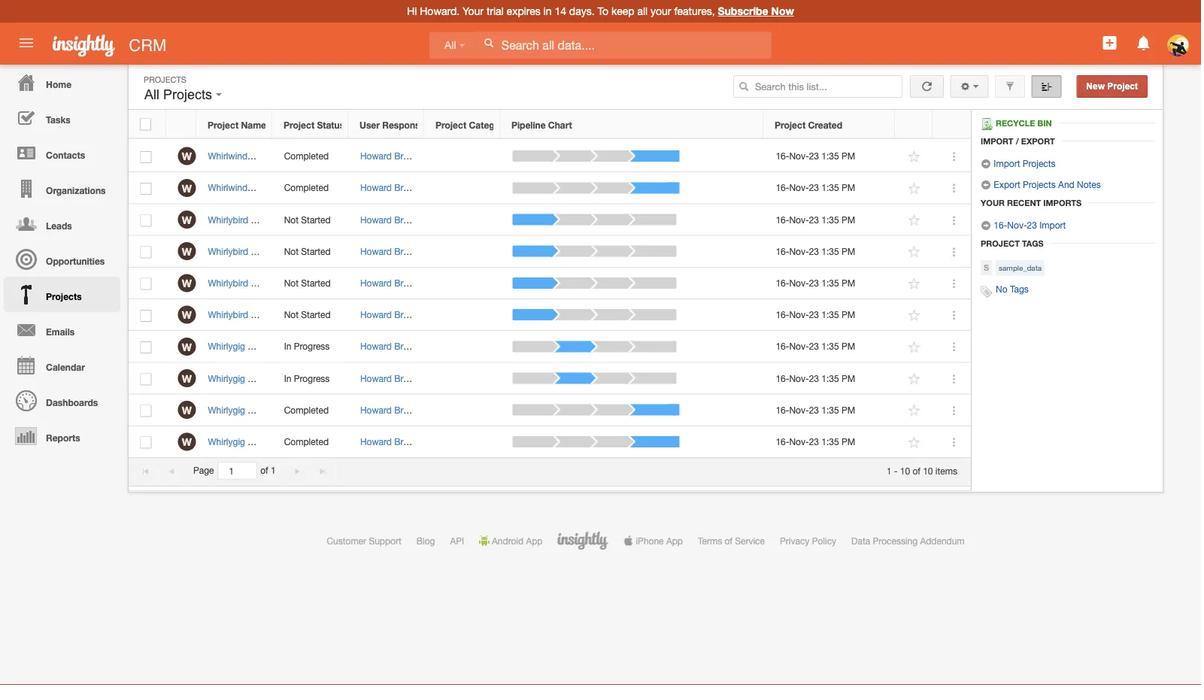 Task type: vqa. For each thing, say whether or not it's contained in the screenshot.
Added
no



Task type: locate. For each thing, give the bounding box(es) containing it.
in progress for jakubowski
[[284, 341, 330, 352]]

pm for lane
[[842, 341, 856, 352]]

miyazaki
[[397, 437, 432, 447]]

started up whirlybird x250 - warbucks industries - carlos smith
[[301, 278, 331, 288]]

w link
[[178, 147, 196, 165], [178, 179, 196, 197], [178, 211, 196, 229], [178, 242, 196, 260], [178, 274, 196, 292], [178, 306, 196, 324], [178, 338, 196, 356], [178, 369, 196, 387], [178, 401, 196, 419], [178, 433, 196, 451]]

4 not started cell from the top
[[273, 299, 349, 331]]

not started cell up cyberdyne
[[273, 236, 349, 268]]

export projects and notes
[[992, 179, 1101, 190]]

howard up wayne
[[360, 405, 392, 415]]

warbucks for x250
[[280, 310, 320, 320]]

all down crm
[[144, 87, 160, 102]]

1 follow image from the top
[[908, 182, 922, 196]]

show list view filters image
[[1005, 81, 1016, 92]]

- down project status
[[281, 151, 285, 161]]

6 howard brown from the top
[[360, 310, 420, 320]]

hi howard. your trial expires in 14 days. to keep all your features, subscribe now
[[407, 5, 794, 17]]

howard down barbara
[[360, 373, 392, 384]]

1 16-nov-23 1:35 pm cell from the top
[[764, 141, 896, 172]]

Search all data.... text field
[[475, 32, 772, 59]]

2 app from the left
[[666, 536, 683, 546]]

0 vertical spatial g250
[[248, 341, 270, 352]]

addendum
[[920, 536, 965, 546]]

16-
[[776, 151, 790, 161], [776, 183, 790, 193], [776, 214, 790, 225], [994, 220, 1008, 230], [776, 246, 790, 257], [776, 278, 790, 288], [776, 310, 790, 320], [776, 341, 790, 352], [776, 373, 790, 384], [776, 405, 790, 415], [776, 437, 790, 447]]

6 pm from the top
[[842, 310, 856, 320]]

completed cell
[[273, 141, 349, 172], [273, 172, 349, 204], [273, 395, 349, 426], [273, 426, 349, 458]]

howard brown up sakda
[[360, 341, 420, 352]]

iphone app link
[[623, 536, 683, 546]]

customer
[[327, 536, 366, 546]]

4 completed cell from the top
[[273, 426, 349, 458]]

3 follow image from the top
[[908, 277, 922, 291]]

1 whirlybird from the top
[[208, 214, 248, 225]]

pm for mills
[[842, 183, 856, 193]]

1 w link from the top
[[178, 147, 196, 165]]

pm for martin
[[842, 246, 856, 257]]

organizations link
[[4, 171, 120, 206]]

whirlwinder x520 - warbucks industries - roger mills link
[[208, 183, 431, 193]]

not started down whirlwinder x520 - warbucks industries - roger mills on the top of page
[[284, 214, 331, 225]]

howard brown down allen
[[360, 183, 420, 193]]

row containing project name
[[129, 111, 971, 139]]

w link for whirlygig t920 - warbucks industries - wayne miyazaki
[[178, 433, 196, 451]]

9 howard from the top
[[360, 405, 392, 415]]

howard
[[360, 151, 392, 161], [360, 183, 392, 193], [360, 214, 392, 225], [360, 246, 392, 257], [360, 278, 392, 288], [360, 310, 392, 320], [360, 341, 392, 352], [360, 373, 392, 384], [360, 405, 392, 415], [360, 437, 392, 447]]

search image
[[739, 81, 749, 92]]

None checkbox
[[140, 118, 151, 130], [140, 183, 152, 195], [140, 278, 152, 290], [140, 310, 152, 322], [140, 118, 151, 130], [140, 183, 152, 195], [140, 278, 152, 290], [140, 310, 152, 322]]

16- for samantha
[[776, 405, 790, 415]]

8 howard brown link from the top
[[360, 373, 420, 384]]

cell for martin
[[425, 236, 501, 268]]

0 vertical spatial t920
[[248, 405, 268, 415]]

data processing addendum
[[852, 536, 965, 546]]

0 vertical spatial import
[[981, 136, 1014, 146]]

1 w from the top
[[182, 150, 192, 163]]

2 vertical spatial warbucks
[[277, 437, 317, 447]]

brown for sakda
[[394, 373, 420, 384]]

9 cell from the top
[[425, 395, 501, 426]]

iphone
[[636, 536, 664, 546]]

0 vertical spatial your
[[463, 5, 484, 17]]

oceanic for completed
[[287, 151, 320, 161]]

howard for lane
[[360, 341, 392, 352]]

terms of service
[[698, 536, 765, 546]]

blog
[[417, 536, 435, 546]]

1 vertical spatial airlines
[[314, 373, 343, 384]]

2 10 from the left
[[923, 466, 933, 476]]

2 horizontal spatial of
[[913, 466, 921, 476]]

x250 left cyberdyne
[[251, 278, 272, 288]]

1 vertical spatial x520
[[258, 183, 279, 193]]

not down cyberdyne
[[284, 310, 299, 320]]

industries down systems
[[323, 310, 362, 320]]

in up nakatomi
[[284, 373, 292, 384]]

row group
[[129, 141, 971, 458]]

howard brown link up carlos
[[360, 278, 420, 288]]

1 1:35 from the top
[[822, 151, 839, 161]]

brown down samantha
[[394, 437, 420, 447]]

3 not started from the top
[[284, 278, 331, 288]]

white image
[[484, 38, 494, 48]]

projects up your recent imports
[[1023, 179, 1056, 190]]

reports
[[46, 433, 80, 443]]

5 1:35 from the top
[[822, 278, 839, 288]]

howard brown link down sakda
[[360, 405, 420, 415]]

progress for oceanic
[[294, 373, 330, 384]]

brown down allen
[[394, 183, 420, 193]]

7 brown from the top
[[394, 341, 420, 352]]

7 w from the top
[[182, 341, 192, 353]]

g950 for globex
[[251, 214, 273, 225]]

w link for whirlygig g250 - jakubowski llc - barbara lane
[[178, 338, 196, 356]]

4 not started from the top
[[284, 310, 331, 320]]

progress for jakubowski
[[294, 341, 330, 352]]

2 whirlygig from the top
[[208, 373, 245, 384]]

your left trial
[[463, 5, 484, 17]]

of 1
[[260, 466, 276, 476]]

whirlygig t920 - nakatomi trading corp. - samantha wright
[[208, 405, 451, 415]]

howard brown link up roger
[[360, 151, 420, 161]]

6 cell from the top
[[425, 299, 501, 331]]

whirlwinder for whirlwinder x520 - warbucks industries - roger mills
[[208, 183, 255, 193]]

x250 up whirlygig g250 - jakubowski llc - barbara lane
[[251, 310, 272, 320]]

warbucks
[[287, 183, 327, 193], [280, 310, 320, 320], [277, 437, 317, 447]]

warbucks down cyberdyne
[[280, 310, 320, 320]]

2 vertical spatial industries
[[319, 437, 359, 447]]

progress down whirlygig g250 - jakubowski llc - barbara lane link
[[294, 373, 330, 384]]

3 follow image from the top
[[908, 309, 922, 323]]

pm for sakda
[[842, 373, 856, 384]]

show sidebar image
[[1041, 81, 1052, 92]]

0 vertical spatial in progress
[[284, 341, 330, 352]]

days.
[[569, 5, 595, 17]]

whirlybird
[[208, 214, 248, 225], [208, 246, 248, 257], [208, 278, 248, 288], [208, 310, 248, 320]]

started for industries
[[301, 310, 331, 320]]

all inside button
[[144, 87, 160, 102]]

4 16-nov-23 1:35 pm cell from the top
[[764, 236, 896, 268]]

0 horizontal spatial 1
[[271, 466, 276, 476]]

0 vertical spatial airlines
[[323, 151, 352, 161]]

status
[[317, 120, 345, 130]]

1 vertical spatial x250
[[251, 310, 272, 320]]

progress down whirlybird x250 - warbucks industries - carlos smith
[[294, 341, 330, 352]]

howard brown for samantha
[[360, 405, 420, 415]]

g950 left globex
[[251, 214, 273, 225]]

4 whirlygig from the top
[[208, 437, 245, 447]]

1 vertical spatial warbucks
[[280, 310, 320, 320]]

x520 for oceanic
[[258, 151, 279, 161]]

0 vertical spatial oceanic
[[287, 151, 320, 161]]

23 for lane
[[809, 341, 819, 352]]

1 x520 from the top
[[258, 151, 279, 161]]

howard brown link down samantha
[[360, 437, 420, 447]]

howard right lee at the left top of page
[[360, 214, 392, 225]]

warbucks down whirlwinder x520 - oceanic airlines - cynthia allen
[[287, 183, 327, 193]]

x520 up whirlybird g950 - globex - albert lee
[[258, 183, 279, 193]]

in progress up whirlygig g250 - oceanic airlines - mark sakda link at left bottom
[[284, 341, 330, 352]]

howard brown up nicole
[[360, 246, 420, 257]]

in progress for oceanic
[[284, 373, 330, 384]]

import down imports
[[1040, 220, 1066, 230]]

1 vertical spatial import
[[994, 158, 1021, 169]]

1 horizontal spatial 1
[[887, 466, 892, 476]]

recycle
[[996, 118, 1035, 128]]

2 follow image from the top
[[908, 245, 922, 259]]

8 16-nov-23 1:35 pm from the top
[[776, 373, 856, 384]]

8 w row from the top
[[129, 363, 971, 395]]

projects inside button
[[163, 87, 212, 102]]

1 started from the top
[[301, 214, 331, 225]]

3 completed cell from the top
[[273, 395, 349, 426]]

0 vertical spatial progress
[[294, 341, 330, 352]]

howard left miyazaki
[[360, 437, 392, 447]]

howard for miyazaki
[[360, 437, 392, 447]]

16-nov-23 1:35 pm for nicole
[[776, 278, 856, 288]]

6 howard brown link from the top
[[360, 310, 420, 320]]

1 vertical spatial in
[[284, 373, 292, 384]]

subscribe now link
[[718, 5, 794, 17]]

in progress cell for oceanic
[[273, 363, 349, 395]]

brown up samantha
[[394, 373, 420, 384]]

your recent imports
[[981, 198, 1082, 208]]

4 w from the top
[[182, 245, 192, 258]]

w link for whirlybird x250 - cyberdyne systems corp. - nicole gomez
[[178, 274, 196, 292]]

import left the /
[[981, 136, 1014, 146]]

3 not started cell from the top
[[273, 268, 349, 299]]

5 cell from the top
[[425, 268, 501, 299]]

16- for martin
[[776, 246, 790, 257]]

of right terms
[[725, 536, 733, 546]]

no
[[996, 284, 1008, 295]]

recycle bin
[[996, 118, 1052, 128]]

howard down cynthia on the left top of the page
[[360, 183, 392, 193]]

1 vertical spatial oceanic
[[278, 373, 311, 384]]

navigation containing home
[[0, 65, 120, 454]]

2 not started from the top
[[284, 246, 331, 257]]

mark
[[352, 373, 372, 384]]

all link
[[430, 32, 475, 59]]

16-nov-23 1:35 pm cell for miyazaki
[[764, 426, 896, 458]]

9 1:35 from the top
[[822, 405, 839, 415]]

emails
[[46, 327, 75, 337]]

8 brown from the top
[[394, 373, 420, 384]]

not down "whirlybird g950 - globex - albert lee" link
[[284, 246, 299, 257]]

1:35 for miyazaki
[[822, 437, 839, 447]]

3 started from the top
[[301, 278, 331, 288]]

1 horizontal spatial your
[[981, 198, 1005, 208]]

howard brown link up lane
[[360, 310, 420, 320]]

- left samantha
[[375, 405, 379, 415]]

1 whirlygig from the top
[[208, 341, 245, 352]]

howard brown down sakda
[[360, 405, 420, 415]]

oceanic
[[287, 151, 320, 161], [278, 373, 311, 384]]

7 howard brown from the top
[[360, 341, 420, 352]]

import right circle arrow right image at top right
[[994, 158, 1021, 169]]

1 vertical spatial whirlwinder
[[208, 183, 255, 193]]

your
[[463, 5, 484, 17], [981, 198, 1005, 208]]

16-nov-23 1:35 pm cell for mills
[[764, 172, 896, 204]]

16-nov-23 1:35 pm cell
[[764, 141, 896, 172], [764, 172, 896, 204], [764, 204, 896, 236], [764, 236, 896, 268], [764, 268, 896, 299], [764, 299, 896, 331], [764, 331, 896, 363], [764, 363, 896, 395], [764, 395, 896, 426], [764, 426, 896, 458]]

1 vertical spatial industries
[[323, 310, 362, 320]]

all inside "link"
[[445, 39, 456, 51]]

5 16-nov-23 1:35 pm cell from the top
[[764, 268, 896, 299]]

0 vertical spatial in
[[284, 341, 292, 352]]

2 cell from the top
[[425, 172, 501, 204]]

pm for samantha
[[842, 405, 856, 415]]

howard up barbara
[[360, 310, 392, 320]]

2 16-nov-23 1:35 pm cell from the top
[[764, 172, 896, 204]]

2 progress from the top
[[294, 373, 330, 384]]

completed down whirlwinder x520 - oceanic airlines - cynthia allen
[[284, 183, 329, 193]]

airlines for in progress
[[314, 373, 343, 384]]

cell for mills
[[425, 172, 501, 204]]

10 w link from the top
[[178, 433, 196, 451]]

4 completed from the top
[[284, 437, 329, 447]]

8 howard brown from the top
[[360, 373, 420, 384]]

0 vertical spatial whirlwinder
[[208, 151, 255, 161]]

9 16-nov-23 1:35 pm cell from the top
[[764, 395, 896, 426]]

1 vertical spatial progress
[[294, 373, 330, 384]]

2 whirlybird from the top
[[208, 246, 248, 257]]

7 pm from the top
[[842, 341, 856, 352]]

w row
[[129, 141, 971, 172], [129, 172, 971, 204], [129, 204, 971, 236], [129, 236, 971, 268], [129, 268, 971, 299], [129, 299, 971, 331], [129, 331, 971, 363], [129, 363, 971, 395], [129, 395, 971, 426], [129, 426, 971, 458]]

0 vertical spatial all
[[445, 39, 456, 51]]

industries
[[330, 183, 369, 193], [323, 310, 362, 320], [319, 437, 359, 447]]

iphone app
[[636, 536, 683, 546]]

started left tina
[[301, 246, 331, 257]]

16-nov-23 1:35 pm cell for lane
[[764, 331, 896, 363]]

corp. right sirius
[[306, 246, 329, 257]]

2 howard brown from the top
[[360, 183, 420, 193]]

started down whirlwinder x520 - warbucks industries - roger mills on the top of page
[[301, 214, 331, 225]]

0 vertical spatial g950
[[251, 214, 273, 225]]

1 vertical spatial all
[[144, 87, 160, 102]]

brown for martin
[[394, 246, 420, 257]]

w for whirlybird x250 - cyberdyne systems corp. - nicole gomez
[[182, 277, 192, 290]]

9 pm from the top
[[842, 405, 856, 415]]

howard brown link for nicole
[[360, 278, 420, 288]]

10 pm from the top
[[842, 437, 856, 447]]

whirlygig g250 - jakubowski llc - barbara lane
[[208, 341, 408, 352]]

10 brown from the top
[[394, 437, 420, 447]]

howard for samantha
[[360, 405, 392, 415]]

follow image
[[908, 182, 922, 196], [908, 245, 922, 259], [908, 277, 922, 291], [908, 340, 922, 355], [908, 435, 922, 450]]

1 vertical spatial g250
[[248, 373, 270, 384]]

9 brown from the top
[[394, 405, 420, 415]]

projects up export projects and notes link
[[1023, 158, 1056, 169]]

row
[[129, 111, 971, 139]]

app right android
[[526, 536, 543, 546]]

oceanic down project status
[[287, 151, 320, 161]]

follow image
[[908, 150, 922, 164], [908, 213, 922, 228], [908, 309, 922, 323], [908, 372, 922, 386], [908, 404, 922, 418]]

2 g250 from the top
[[248, 373, 270, 384]]

nov- for nicole
[[790, 278, 809, 288]]

follow image for allen
[[908, 150, 922, 164]]

23 inside the "16-nov-23 import" link
[[1027, 220, 1037, 230]]

not started cell
[[273, 204, 349, 236], [273, 236, 349, 268], [273, 268, 349, 299], [273, 299, 349, 331]]

- left albert
[[313, 214, 316, 225]]

project down circle arrow right icon
[[981, 238, 1020, 248]]

- left mark
[[346, 373, 349, 384]]

industries down the whirlygig t920 - nakatomi trading corp. - samantha wright link
[[319, 437, 359, 447]]

brown for mills
[[394, 183, 420, 193]]

6 brown from the top
[[394, 310, 420, 320]]

oceanic up nakatomi
[[278, 373, 311, 384]]

not started up cyberdyne
[[284, 246, 331, 257]]

cell
[[425, 141, 501, 172], [425, 172, 501, 204], [425, 204, 501, 236], [425, 236, 501, 268], [425, 268, 501, 299], [425, 299, 501, 331], [425, 331, 501, 363], [425, 363, 501, 395], [425, 395, 501, 426], [425, 426, 501, 458]]

brown down mills
[[394, 214, 420, 225]]

completed down project status
[[284, 151, 329, 161]]

1 vertical spatial g950
[[251, 246, 273, 257]]

1:35 for martin
[[822, 246, 839, 257]]

8 cell from the top
[[425, 363, 501, 395]]

23 for miyazaki
[[809, 437, 819, 447]]

10
[[900, 466, 910, 476], [923, 466, 933, 476]]

projects
[[144, 74, 186, 84], [163, 87, 212, 102], [1023, 158, 1056, 169], [1023, 179, 1056, 190], [46, 291, 82, 302]]

4 whirlybird from the top
[[208, 310, 248, 320]]

android
[[492, 536, 524, 546]]

23 for sakda
[[809, 373, 819, 384]]

all
[[445, 39, 456, 51], [144, 87, 160, 102]]

1 completed from the top
[[284, 151, 329, 161]]

name
[[241, 120, 266, 130]]

0 vertical spatial x250
[[251, 278, 272, 288]]

2 x520 from the top
[[258, 183, 279, 193]]

2 vertical spatial corp.
[[350, 405, 373, 415]]

0 horizontal spatial app
[[526, 536, 543, 546]]

not started cell for warbucks
[[273, 299, 349, 331]]

0 horizontal spatial all
[[144, 87, 160, 102]]

w for whirlybird g950 - sirius corp. - tina martin
[[182, 245, 192, 258]]

4 w row from the top
[[129, 236, 971, 268]]

t920 left nakatomi
[[248, 405, 268, 415]]

1 vertical spatial export
[[994, 179, 1021, 190]]

keep
[[612, 5, 635, 17]]

all
[[638, 5, 648, 17]]

10 howard brown link from the top
[[360, 437, 420, 447]]

all down howard.
[[445, 39, 456, 51]]

brown down smith
[[394, 341, 420, 352]]

1 vertical spatial t920
[[248, 437, 268, 447]]

4 pm from the top
[[842, 246, 856, 257]]

not started cell down whirlwinder x520 - warbucks industries - roger mills on the top of page
[[273, 204, 349, 236]]

4 w link from the top
[[178, 242, 196, 260]]

- left carlos
[[365, 310, 368, 320]]

0 vertical spatial corp.
[[306, 246, 329, 257]]

airlines up the "whirlygig t920 - nakatomi trading corp. - samantha wright"
[[314, 373, 343, 384]]

whirlybird x250 - cyberdyne systems corp. - nicole gomez
[[208, 278, 452, 288]]

policy
[[812, 536, 837, 546]]

subscribe
[[718, 5, 769, 17]]

4 started from the top
[[301, 310, 331, 320]]

0 horizontal spatial your
[[463, 5, 484, 17]]

16-nov-23 1:35 pm cell for nicole
[[764, 268, 896, 299]]

howard brown link down lane
[[360, 373, 420, 384]]

6 1:35 from the top
[[822, 310, 839, 320]]

7 cell from the top
[[425, 331, 501, 363]]

s
[[984, 263, 989, 273]]

howard brown for mills
[[360, 183, 420, 193]]

4 cell from the top
[[425, 236, 501, 268]]

whirlygig
[[208, 341, 245, 352], [208, 373, 245, 384], [208, 405, 245, 415], [208, 437, 245, 447]]

not for warbucks
[[284, 310, 299, 320]]

cog image
[[960, 81, 971, 92]]

whirlygig t920 - warbucks industries - wayne miyazaki link
[[208, 437, 440, 447]]

dashboards link
[[4, 383, 120, 418]]

started
[[301, 214, 331, 225], [301, 246, 331, 257], [301, 278, 331, 288], [301, 310, 331, 320]]

nov- for martin
[[790, 246, 809, 257]]

1 horizontal spatial all
[[445, 39, 456, 51]]

0 vertical spatial industries
[[330, 183, 369, 193]]

g250 left jakubowski
[[248, 341, 270, 352]]

project for project name
[[208, 120, 239, 130]]

project right new at the right
[[1108, 81, 1138, 91]]

navigation
[[0, 65, 120, 454]]

all for all projects
[[144, 87, 160, 102]]

emails link
[[4, 312, 120, 348]]

4 howard from the top
[[360, 246, 392, 257]]

3 w link from the top
[[178, 211, 196, 229]]

- left roger
[[372, 183, 375, 193]]

circle arrow left image
[[981, 180, 992, 190]]

whirlybird x250 - warbucks industries - carlos smith
[[208, 310, 423, 320]]

1 t920 from the top
[[248, 405, 268, 415]]

whirlwinder
[[208, 151, 255, 161], [208, 183, 255, 193]]

16- for smith
[[776, 310, 790, 320]]

in progress cell down whirlygig g250 - jakubowski llc - barbara lane link
[[273, 363, 349, 395]]

6 w link from the top
[[178, 306, 196, 324]]

4 follow image from the top
[[908, 340, 922, 355]]

not for globex
[[284, 214, 299, 225]]

w link for whirlygig t920 - nakatomi trading corp. - samantha wright
[[178, 401, 196, 419]]

9 w row from the top
[[129, 395, 971, 426]]

not started
[[284, 214, 331, 225], [284, 246, 331, 257], [284, 278, 331, 288], [284, 310, 331, 320]]

notifications image
[[1135, 34, 1153, 52]]

not up sirius
[[284, 214, 299, 225]]

in
[[284, 341, 292, 352], [284, 373, 292, 384]]

1 horizontal spatial app
[[666, 536, 683, 546]]

nov- for samantha
[[790, 405, 809, 415]]

completed cell for -
[[273, 395, 349, 426]]

brown down nicole
[[394, 310, 420, 320]]

2 t920 from the top
[[248, 437, 268, 447]]

whirlybird g950 - globex - albert lee link
[[208, 214, 367, 225]]

1 horizontal spatial 10
[[923, 466, 933, 476]]

-
[[281, 151, 285, 161], [355, 151, 358, 161], [281, 183, 285, 193], [372, 183, 375, 193], [275, 214, 279, 225], [313, 214, 316, 225], [275, 246, 279, 257], [331, 246, 335, 257], [274, 278, 278, 288], [389, 278, 392, 288], [274, 310, 278, 320], [365, 310, 368, 320], [272, 341, 276, 352], [348, 341, 351, 352], [272, 373, 276, 384], [346, 373, 349, 384], [271, 405, 274, 415], [375, 405, 379, 415], [271, 437, 274, 447], [361, 437, 365, 447], [894, 466, 898, 476]]

not started cell for cyberdyne
[[273, 268, 349, 299]]

0 horizontal spatial export
[[994, 179, 1021, 190]]

0 vertical spatial export
[[1022, 136, 1055, 146]]

g950 left sirius
[[251, 246, 273, 257]]

whirlygig for whirlygig g250 - jakubowski llc - barbara lane
[[208, 341, 245, 352]]

2 brown from the top
[[394, 183, 420, 193]]

16-nov-23 1:35 pm for smith
[[776, 310, 856, 320]]

export
[[1022, 136, 1055, 146], [994, 179, 1021, 190]]

howard brown for nicole
[[360, 278, 420, 288]]

projects for export projects and notes
[[1023, 179, 1056, 190]]

0 vertical spatial x520
[[258, 151, 279, 161]]

app for android app
[[526, 536, 543, 546]]

howard brown link up nicole
[[360, 246, 420, 257]]

howard brown link down allen
[[360, 183, 420, 193]]

completed down nakatomi
[[284, 437, 329, 447]]

warbucks down nakatomi
[[277, 437, 317, 447]]

None checkbox
[[140, 151, 152, 163], [140, 215, 152, 227], [140, 246, 152, 258], [140, 342, 152, 354], [140, 373, 152, 385], [140, 405, 152, 417], [140, 437, 152, 449], [140, 151, 152, 163], [140, 215, 152, 227], [140, 246, 152, 258], [140, 342, 152, 354], [140, 373, 152, 385], [140, 405, 152, 417], [140, 437, 152, 449]]

1 not started from the top
[[284, 214, 331, 225]]

5 brown from the top
[[394, 278, 420, 288]]

1 horizontal spatial export
[[1022, 136, 1055, 146]]

howard brown up carlos
[[360, 278, 420, 288]]

not started for warbucks
[[284, 310, 331, 320]]

in progress cell
[[273, 331, 349, 363], [273, 363, 349, 395]]

project name
[[208, 120, 266, 130]]

nov-
[[790, 151, 809, 161], [790, 183, 809, 193], [790, 214, 809, 225], [1008, 220, 1027, 230], [790, 246, 809, 257], [790, 278, 809, 288], [790, 310, 809, 320], [790, 341, 809, 352], [790, 373, 809, 384], [790, 405, 809, 415], [790, 437, 809, 447]]

16-nov-23 1:35 pm cell for smith
[[764, 299, 896, 331]]

projects up project name on the top of the page
[[163, 87, 212, 102]]

5 follow image from the top
[[908, 435, 922, 450]]

6 16-nov-23 1:35 pm cell from the top
[[764, 299, 896, 331]]

howard brown link for martin
[[360, 246, 420, 257]]

howard brown
[[360, 151, 420, 161], [360, 183, 420, 193], [360, 214, 420, 225], [360, 246, 420, 257], [360, 278, 420, 288], [360, 310, 420, 320], [360, 341, 420, 352], [360, 373, 420, 384], [360, 405, 420, 415], [360, 437, 420, 447]]

leads link
[[4, 206, 120, 242]]

1 left "items"
[[887, 466, 892, 476]]

1 16-nov-23 1:35 pm from the top
[[776, 151, 856, 161]]

systems
[[326, 278, 361, 288]]

1:35 for lane
[[822, 341, 839, 352]]

nicole
[[395, 278, 420, 288]]

howard brown link for lane
[[360, 341, 420, 352]]

cell for samantha
[[425, 395, 501, 426]]

llc
[[329, 341, 345, 352]]

completed for cynthia
[[284, 151, 329, 161]]

1 cell from the top
[[425, 141, 501, 172]]

howard brown down roger
[[360, 214, 420, 225]]

howard right tina
[[360, 246, 392, 257]]

1 vertical spatial corp.
[[364, 278, 386, 288]]

project left created
[[775, 120, 806, 130]]

- left nicole
[[389, 278, 392, 288]]

brown for allen
[[394, 151, 420, 161]]

in up whirlygig g250 - oceanic airlines - mark sakda
[[284, 341, 292, 352]]

10 howard from the top
[[360, 437, 392, 447]]

2 completed from the top
[[284, 183, 329, 193]]

all projects button
[[141, 84, 226, 106]]

5 follow image from the top
[[908, 404, 922, 418]]

circle arrow right image
[[981, 159, 992, 169]]

16-nov-23 1:35 pm for allen
[[776, 151, 856, 161]]

export projects and notes link
[[981, 179, 1101, 190]]

project left name
[[208, 120, 239, 130]]

import projects
[[992, 158, 1056, 169]]

0 horizontal spatial of
[[260, 466, 268, 476]]

customer support link
[[327, 536, 402, 546]]

completed cell down whirlygig g250 - oceanic airlines - mark sakda link at left bottom
[[273, 395, 349, 426]]

4 follow image from the top
[[908, 372, 922, 386]]

whirlybird for whirlybird g950 - globex - albert lee
[[208, 214, 248, 225]]

7 1:35 from the top
[[822, 341, 839, 352]]

w for whirlygig t920 - warbucks industries - wayne miyazaki
[[182, 436, 192, 448]]

1
[[271, 466, 276, 476], [887, 466, 892, 476]]

8 w from the top
[[182, 372, 192, 385]]

started for systems
[[301, 278, 331, 288]]

howard brown for martin
[[360, 246, 420, 257]]

leads
[[46, 220, 72, 231]]

1 vertical spatial in progress
[[284, 373, 330, 384]]

started for corp.
[[301, 246, 331, 257]]

notes
[[1077, 179, 1101, 190]]

2 1 from the left
[[887, 466, 892, 476]]

1 field
[[218, 463, 256, 479]]

x520 down name
[[258, 151, 279, 161]]

1 follow image from the top
[[908, 150, 922, 164]]

23 for nicole
[[809, 278, 819, 288]]

16-nov-23 1:35 pm
[[776, 151, 856, 161], [776, 183, 856, 193], [776, 214, 856, 225], [776, 246, 856, 257], [776, 278, 856, 288], [776, 310, 856, 320], [776, 341, 856, 352], [776, 373, 856, 384], [776, 405, 856, 415], [776, 437, 856, 447]]

0 horizontal spatial 10
[[900, 466, 910, 476]]

3 w from the top
[[182, 214, 192, 226]]

g250
[[248, 341, 270, 352], [248, 373, 270, 384]]

0 vertical spatial warbucks
[[287, 183, 327, 193]]

export down the bin
[[1022, 136, 1055, 146]]

howard brown link up sakda
[[360, 341, 420, 352]]

not started for sirius
[[284, 246, 331, 257]]

1 right 1 field
[[271, 466, 276, 476]]

1 whirlwinder from the top
[[208, 151, 255, 161]]

contacts
[[46, 150, 85, 160]]

wayne
[[367, 437, 395, 447]]

howard brown for smith
[[360, 310, 420, 320]]

in progress down whirlygig g250 - jakubowski llc - barbara lane
[[284, 373, 330, 384]]

project left category
[[436, 120, 467, 130]]

1:35
[[822, 151, 839, 161], [822, 183, 839, 193], [822, 214, 839, 225], [822, 246, 839, 257], [822, 278, 839, 288], [822, 310, 839, 320], [822, 341, 839, 352], [822, 373, 839, 384], [822, 405, 839, 415], [822, 437, 839, 447]]

dashboards
[[46, 397, 98, 408]]

pipeline
[[512, 120, 546, 130]]

brown left wright
[[394, 405, 420, 415]]



Task type: describe. For each thing, give the bounding box(es) containing it.
projects link
[[4, 277, 120, 312]]

warbucks for t920
[[277, 437, 317, 447]]

14
[[555, 5, 566, 17]]

t920 for warbucks
[[248, 437, 268, 447]]

w for whirlygig g250 - oceanic airlines - mark sakda
[[182, 372, 192, 385]]

23 for allen
[[809, 151, 819, 161]]

completed cell for roger
[[273, 172, 349, 204]]

whirlwinder x520 - oceanic airlines - cynthia allen link
[[208, 151, 421, 161]]

new project link
[[1077, 75, 1148, 98]]

chart
[[548, 120, 572, 130]]

23 for martin
[[809, 246, 819, 257]]

calendar link
[[4, 348, 120, 383]]

data processing addendum link
[[852, 536, 965, 546]]

16-nov-23 1:35 pm cell for allen
[[764, 141, 896, 172]]

wright
[[425, 405, 451, 415]]

whirlygig t920 - warbucks industries - wayne miyazaki
[[208, 437, 432, 447]]

1:35 for nicole
[[822, 278, 839, 288]]

brown for lane
[[394, 341, 420, 352]]

- up whirlygig g250 - jakubowski llc - barbara lane
[[274, 310, 278, 320]]

category
[[469, 120, 509, 130]]

android app
[[492, 536, 543, 546]]

cell for lane
[[425, 331, 501, 363]]

whirlygig g250 - oceanic airlines - mark sakda
[[208, 373, 400, 384]]

follow image for sakda
[[908, 372, 922, 386]]

pm for nicole
[[842, 278, 856, 288]]

1 w row from the top
[[129, 141, 971, 172]]

opportunities
[[46, 256, 105, 266]]

cell for sakda
[[425, 363, 501, 395]]

3 howard from the top
[[360, 214, 392, 225]]

- left jakubowski
[[272, 341, 276, 352]]

android app link
[[479, 536, 543, 546]]

23 for smith
[[809, 310, 819, 320]]

howard brown for allen
[[360, 151, 420, 161]]

3 cell from the top
[[425, 204, 501, 236]]

whirlybird x250 - warbucks industries - carlos smith link
[[208, 310, 430, 320]]

data
[[852, 536, 871, 546]]

lane
[[388, 341, 408, 352]]

nov- for sakda
[[790, 373, 809, 384]]

1 - 10 of 10 items
[[887, 466, 958, 476]]

howard brown link for mills
[[360, 183, 420, 193]]

project for project tags
[[981, 238, 1020, 248]]

oceanic for in progress
[[278, 373, 311, 384]]

and
[[1059, 179, 1075, 190]]

2 vertical spatial import
[[1040, 220, 1066, 230]]

16- inside the "16-nov-23 import" link
[[994, 220, 1008, 230]]

whirlygig g250 - oceanic airlines - mark sakda link
[[208, 373, 408, 384]]

recycle bin link
[[981, 118, 1060, 130]]

follow image for smith
[[908, 309, 922, 323]]

whirlygig for whirlygig g250 - oceanic airlines - mark sakda
[[208, 373, 245, 384]]

not started cell for sirius
[[273, 236, 349, 268]]

howard brown link for miyazaki
[[360, 437, 420, 447]]

23 for samantha
[[809, 405, 819, 415]]

- left sirius
[[275, 246, 279, 257]]

16-nov-23 1:35 pm cell for martin
[[764, 236, 896, 268]]

1 vertical spatial your
[[981, 198, 1005, 208]]

3 16-nov-23 1:35 pm cell from the top
[[764, 204, 896, 236]]

calendar
[[46, 362, 85, 372]]

pm for miyazaki
[[842, 437, 856, 447]]

sirius
[[281, 246, 304, 257]]

completed cell for wayne
[[273, 426, 349, 458]]

industries for roger
[[330, 183, 369, 193]]

- left "items"
[[894, 466, 898, 476]]

project for project status
[[284, 120, 315, 130]]

new
[[1087, 81, 1105, 91]]

in for jakubowski
[[284, 341, 292, 352]]

16- for lane
[[776, 341, 790, 352]]

privacy policy link
[[780, 536, 837, 546]]

howard brown link for samantha
[[360, 405, 420, 415]]

project tags
[[981, 238, 1044, 248]]

16-nov-23 1:35 pm cell for sakda
[[764, 363, 896, 395]]

not started for cyberdyne
[[284, 278, 331, 288]]

no tags link
[[996, 284, 1029, 295]]

- right llc
[[348, 341, 351, 352]]

hi
[[407, 5, 417, 17]]

whirlygig t920 - nakatomi trading corp. - samantha wright link
[[208, 405, 458, 415]]

import projects link
[[981, 158, 1056, 169]]

whirlygig for whirlygig t920 - warbucks industries - wayne miyazaki
[[208, 437, 245, 447]]

howard brown link for sakda
[[360, 373, 420, 384]]

16- for miyazaki
[[776, 437, 790, 447]]

roger
[[378, 183, 402, 193]]

3 howard brown from the top
[[360, 214, 420, 225]]

follow image for whirlybird x250 - cyberdyne systems corp. - nicole gomez
[[908, 277, 922, 291]]

whirlwinder x520 - warbucks industries - roger mills
[[208, 183, 423, 193]]

10 w row from the top
[[129, 426, 971, 458]]

- up whirlybird g950 - globex - albert lee
[[281, 183, 285, 193]]

corp. for trading
[[350, 405, 373, 415]]

barbara
[[354, 341, 386, 352]]

completed for -
[[284, 405, 329, 415]]

brown for smith
[[394, 310, 420, 320]]

1 1 from the left
[[271, 466, 276, 476]]

gomez
[[423, 278, 452, 288]]

projects for import projects
[[1023, 158, 1056, 169]]

refresh list image
[[920, 81, 934, 91]]

w link for whirlwinder x520 - oceanic airlines - cynthia allen
[[178, 147, 196, 165]]

howard for martin
[[360, 246, 392, 257]]

terms of service link
[[698, 536, 765, 546]]

howard for nicole
[[360, 278, 392, 288]]

completed for roger
[[284, 183, 329, 193]]

mills
[[405, 183, 423, 193]]

smith
[[399, 310, 423, 320]]

- left tina
[[331, 246, 335, 257]]

howard brown link for allen
[[360, 151, 420, 161]]

pm for allen
[[842, 151, 856, 161]]

project status
[[284, 120, 345, 130]]

2 w row from the top
[[129, 172, 971, 204]]

x520 for warbucks
[[258, 183, 279, 193]]

g250 for oceanic
[[248, 373, 270, 384]]

16-nov-23 1:35 pm for samantha
[[776, 405, 856, 415]]

project inside 'link'
[[1108, 81, 1138, 91]]

crm
[[129, 35, 167, 55]]

features,
[[674, 5, 715, 17]]

projects up the all projects
[[144, 74, 186, 84]]

16-nov-23 import link
[[981, 220, 1066, 231]]

whirlwinder x520 - oceanic airlines - cynthia allen
[[208, 151, 414, 161]]

whirlybird for whirlybird g950 - sirius corp. - tina martin
[[208, 246, 248, 257]]

1 horizontal spatial of
[[725, 536, 733, 546]]

1:35 for sakda
[[822, 373, 839, 384]]

created
[[808, 120, 843, 130]]

- up of 1
[[271, 437, 274, 447]]

whirlybird g950 - sirius corp. - tina martin
[[208, 246, 383, 257]]

home
[[46, 79, 72, 90]]

w link for whirlybird x250 - warbucks industries - carlos smith
[[178, 306, 196, 324]]

16-nov-23 1:35 pm for miyazaki
[[776, 437, 856, 447]]

6 w row from the top
[[129, 299, 971, 331]]

w for whirlwinder x520 - oceanic airlines - cynthia allen
[[182, 150, 192, 163]]

- left cynthia on the left top of the page
[[355, 151, 358, 161]]

nakatomi
[[277, 405, 315, 415]]

all projects
[[144, 87, 216, 102]]

- left globex
[[275, 214, 279, 225]]

16-nov-23 1:35 pm for mills
[[776, 183, 856, 193]]

pm for smith
[[842, 310, 856, 320]]

3 pm from the top
[[842, 214, 856, 225]]

in for oceanic
[[284, 373, 292, 384]]

cell for miyazaki
[[425, 426, 501, 458]]

home link
[[4, 65, 120, 100]]

w for whirlwinder x520 - warbucks industries - roger mills
[[182, 182, 192, 194]]

no tags
[[996, 284, 1029, 295]]

howard.
[[420, 5, 460, 17]]

x250 for cyberdyne
[[251, 278, 272, 288]]

sample_data
[[999, 264, 1042, 272]]

import / export
[[981, 136, 1055, 146]]

w for whirlybird x250 - warbucks industries - carlos smith
[[182, 309, 192, 321]]

row group containing w
[[129, 141, 971, 458]]

whirlybird x250 - cyberdyne systems corp. - nicole gomez link
[[208, 278, 459, 288]]

1 10 from the left
[[900, 466, 910, 476]]

- left wayne
[[361, 437, 365, 447]]

cell for nicole
[[425, 268, 501, 299]]

16- for allen
[[776, 151, 790, 161]]

follow image for whirlygig t920 - warbucks industries - wayne miyazaki
[[908, 435, 922, 450]]

in progress cell for jakubowski
[[273, 331, 349, 363]]

completed for wayne
[[284, 437, 329, 447]]

3 brown from the top
[[394, 214, 420, 225]]

3 w row from the top
[[129, 204, 971, 236]]

circle arrow right image
[[981, 220, 992, 231]]

bin
[[1038, 118, 1052, 128]]

responsible
[[382, 120, 436, 130]]

Search this list... text field
[[733, 75, 903, 98]]

api
[[450, 536, 464, 546]]

lee
[[345, 214, 360, 225]]

completed cell for cynthia
[[273, 141, 349, 172]]

now
[[772, 5, 794, 17]]

3 1:35 from the top
[[822, 214, 839, 225]]

whirlygig g250 - jakubowski llc - barbara lane link
[[208, 341, 415, 352]]

- left nakatomi
[[271, 405, 274, 415]]

- down whirlygig g250 - jakubowski llc - barbara lane
[[272, 373, 276, 384]]

/
[[1016, 136, 1019, 146]]

samantha
[[381, 405, 422, 415]]

page
[[193, 466, 214, 476]]

carlos
[[371, 310, 397, 320]]

16- for sakda
[[776, 373, 790, 384]]

- left cyberdyne
[[274, 278, 278, 288]]

2 follow image from the top
[[908, 213, 922, 228]]

3 howard brown link from the top
[[360, 214, 420, 225]]

tasks
[[46, 114, 71, 125]]

customer support
[[327, 536, 402, 546]]

16-nov-23 import
[[992, 220, 1066, 230]]

tina
[[337, 246, 354, 257]]

globex
[[281, 214, 310, 225]]

7 w row from the top
[[129, 331, 971, 363]]

howard brown for sakda
[[360, 373, 420, 384]]

sample_data link
[[996, 260, 1045, 276]]

5 w row from the top
[[129, 268, 971, 299]]

projects up emails link
[[46, 291, 82, 302]]

not for cyberdyne
[[284, 278, 299, 288]]

all for all
[[445, 39, 456, 51]]

industries for carlos
[[323, 310, 362, 320]]

3 16-nov-23 1:35 pm from the top
[[776, 214, 856, 225]]

support
[[369, 536, 402, 546]]

tasks link
[[4, 100, 120, 135]]

privacy policy
[[780, 536, 837, 546]]

brown for samantha
[[394, 405, 420, 415]]

sakda
[[375, 373, 400, 384]]

whirlybird for whirlybird x250 - cyberdyne systems corp. - nicole gomez
[[208, 278, 248, 288]]



